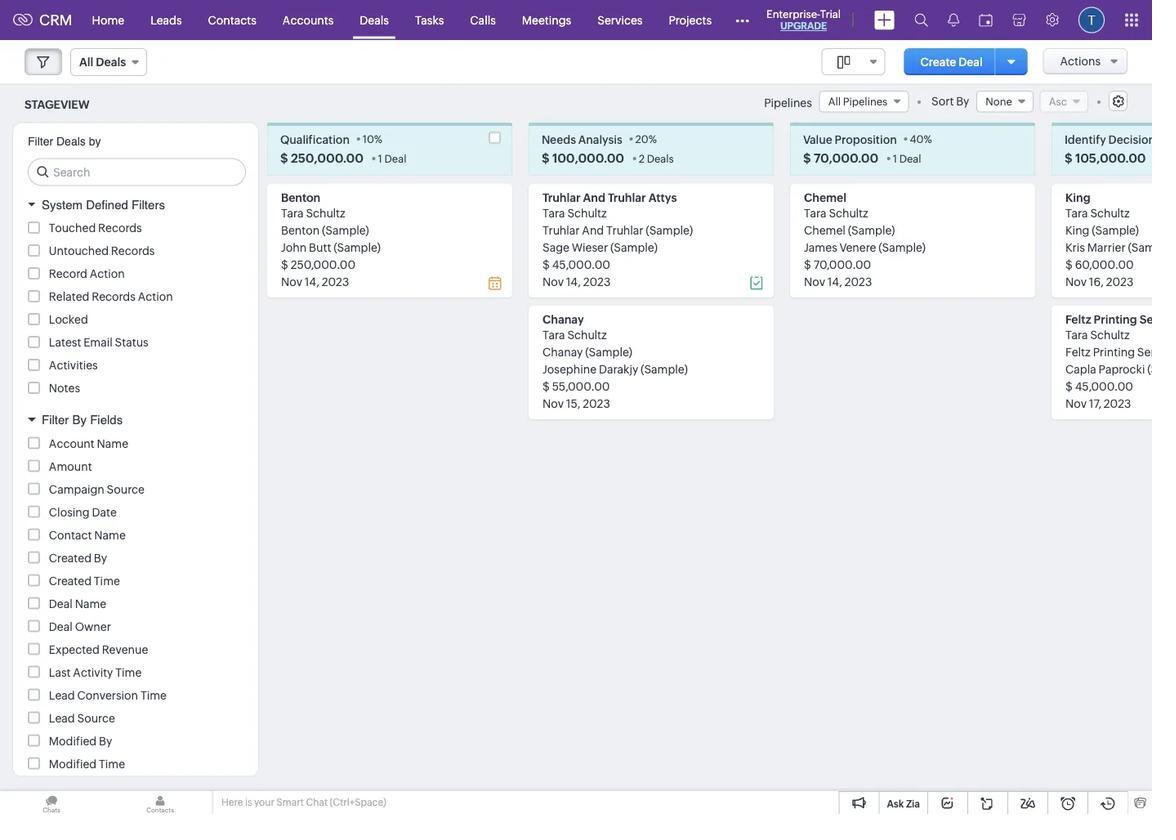 Task type: locate. For each thing, give the bounding box(es) containing it.
lead down the last
[[49, 689, 75, 702]]

records down touched records
[[111, 244, 155, 257]]

1 vertical spatial and
[[582, 223, 604, 236]]

and up wieser
[[582, 223, 604, 236]]

0 vertical spatial modified
[[49, 734, 97, 747]]

1 deal down 40
[[893, 152, 922, 165]]

2023 down venere at the top
[[845, 275, 872, 288]]

tara inside chemel tara schultz chemel (sample) james venere (sample) $ 70,000.00 nov 14, 2023
[[804, 206, 827, 219]]

tara down chanay link
[[543, 328, 565, 341]]

filter up account in the left of the page
[[42, 413, 69, 427]]

records for untouched
[[111, 244, 155, 257]]

1 vertical spatial all
[[829, 95, 841, 107]]

1 deal down 10 % on the top left of the page
[[378, 152, 407, 165]]

250,000.00 down qualification
[[291, 151, 364, 165]]

2 1 from the left
[[893, 152, 898, 165]]

(sample) up the james venere (sample) link
[[848, 223, 895, 236]]

crm
[[39, 12, 72, 28]]

filter
[[28, 134, 53, 147], [42, 413, 69, 427]]

2023 inside benton tara schultz benton (sample) john butt (sample) $ 250,000.00 nov 14, 2023
[[322, 275, 349, 288]]

create deal button
[[905, 48, 999, 75]]

action up status
[[138, 290, 173, 303]]

chat
[[306, 797, 328, 808]]

enterprise-trial upgrade
[[767, 8, 841, 31]]

1 lead from the top
[[49, 689, 75, 702]]

2023 for king tara schultz king (sample) kris marrier (sam $ 60,000.00 nov 16, 2023
[[1107, 275, 1134, 288]]

14, inside chemel tara schultz chemel (sample) james venere (sample) $ 70,000.00 nov 14, 2023
[[828, 275, 843, 288]]

profile element
[[1069, 0, 1115, 40]]

sage
[[543, 241, 570, 254]]

2 king from the top
[[1066, 223, 1090, 236]]

schultz up chanay (sample) link
[[568, 328, 607, 341]]

2 chanay from the top
[[543, 345, 583, 358]]

2023 inside chemel tara schultz chemel (sample) james venere (sample) $ 70,000.00 nov 14, 2023
[[845, 275, 872, 288]]

nov for chanay tara schultz chanay (sample) josephine darakjy (sample) $ 55,000.00 nov 15, 2023
[[543, 397, 564, 410]]

1 vertical spatial filter
[[42, 413, 69, 427]]

source for campaign source
[[107, 483, 145, 496]]

0 vertical spatial 250,000.00
[[291, 151, 364, 165]]

(sample) inside king tara schultz king (sample) kris marrier (sam $ 60,000.00 nov 16, 2023
[[1092, 223, 1140, 236]]

40 %
[[910, 133, 932, 145]]

nov inside chanay tara schultz chanay (sample) josephine darakjy (sample) $ 55,000.00 nov 15, 2023
[[543, 397, 564, 410]]

% for $ 70,000.00
[[924, 133, 932, 145]]

0 vertical spatial 45,000.00
[[552, 258, 611, 271]]

0 vertical spatial action
[[90, 267, 125, 280]]

1 vertical spatial lead
[[49, 711, 75, 724]]

0 vertical spatial feltz
[[1066, 312, 1092, 326]]

All Deals field
[[70, 48, 147, 76]]

time down created by
[[94, 574, 120, 587]]

action up related records action
[[90, 267, 125, 280]]

2 horizontal spatial 14,
[[828, 275, 843, 288]]

filters
[[132, 197, 165, 212]]

by up account in the left of the page
[[72, 413, 87, 427]]

modified
[[49, 734, 97, 747], [49, 757, 97, 770]]

by up 'modified time'
[[99, 734, 112, 747]]

2 horizontal spatial %
[[924, 133, 932, 145]]

3 % from the left
[[924, 133, 932, 145]]

100,000.00
[[552, 151, 625, 165]]

$ down identify
[[1065, 151, 1073, 165]]

1 vertical spatial feltz
[[1066, 345, 1091, 358]]

(sample) right darakjy
[[641, 362, 688, 375]]

schultz up chemel (sample) link on the right top of page
[[829, 206, 869, 219]]

2023 for chemel tara schultz chemel (sample) james venere (sample) $ 70,000.00 nov 14, 2023
[[845, 275, 872, 288]]

filter inside dropdown button
[[42, 413, 69, 427]]

pipelines up "proposition"
[[843, 95, 888, 107]]

services link
[[585, 0, 656, 40]]

se
[[1140, 312, 1153, 326]]

1 horizontal spatial pipelines
[[843, 95, 888, 107]]

tara inside benton tara schultz benton (sample) john butt (sample) $ 250,000.00 nov 14, 2023
[[281, 206, 304, 219]]

1 vertical spatial records
[[111, 244, 155, 257]]

1 horizontal spatial %
[[649, 133, 657, 145]]

1
[[378, 152, 382, 165], [893, 152, 898, 165]]

feltz down 16,
[[1066, 312, 1092, 326]]

deals
[[360, 13, 389, 27], [96, 56, 126, 69], [56, 134, 86, 147], [647, 152, 674, 165]]

john
[[281, 241, 307, 254]]

None field
[[977, 91, 1034, 112]]

nov down sage
[[543, 275, 564, 288]]

profile image
[[1079, 7, 1105, 33]]

chemel
[[804, 191, 847, 204], [804, 223, 846, 236]]

email
[[84, 336, 113, 349]]

$ down capla
[[1066, 380, 1073, 393]]

josephine
[[543, 362, 597, 375]]

2 created from the top
[[49, 574, 92, 587]]

14, down butt
[[305, 275, 319, 288]]

tara for chanay tara schultz chanay (sample) josephine darakjy (sample) $ 55,000.00 nov 15, 2023
[[543, 328, 565, 341]]

name for account name
[[97, 437, 128, 450]]

and
[[583, 191, 606, 204], [582, 223, 604, 236]]

$ down the james
[[804, 258, 812, 271]]

tara up capla
[[1066, 328, 1088, 341]]

(sample)
[[322, 223, 369, 236], [646, 223, 693, 236], [848, 223, 895, 236], [1092, 223, 1140, 236], [334, 241, 381, 254], [611, 241, 658, 254], [879, 241, 926, 254], [585, 345, 633, 358], [641, 362, 688, 375]]

untouched records
[[49, 244, 155, 257]]

0 vertical spatial created
[[49, 551, 92, 564]]

2023 right 17,
[[1104, 397, 1132, 410]]

deal right create
[[959, 55, 983, 68]]

john butt (sample) link
[[281, 241, 381, 254]]

% up 2 deals
[[649, 133, 657, 145]]

$
[[280, 151, 288, 165], [542, 151, 550, 165], [804, 151, 811, 165], [1065, 151, 1073, 165], [281, 258, 288, 271], [543, 258, 550, 271], [804, 258, 812, 271], [1066, 258, 1073, 271], [543, 380, 550, 393], [1066, 380, 1073, 393]]

2 250,000.00 from the top
[[291, 258, 356, 271]]

modified for modified time
[[49, 757, 97, 770]]

1 chemel from the top
[[804, 191, 847, 204]]

70,000.00 down venere at the top
[[814, 258, 872, 271]]

0 vertical spatial lead
[[49, 689, 75, 702]]

here
[[222, 797, 243, 808]]

time
[[94, 574, 120, 587], [115, 666, 142, 679], [141, 689, 167, 702], [99, 757, 125, 770]]

signals element
[[938, 0, 969, 40]]

1 vertical spatial 70,000.00
[[814, 258, 872, 271]]

1 70,000.00 from the top
[[814, 151, 879, 165]]

(sample) up kris marrier (sam link
[[1092, 223, 1140, 236]]

1 horizontal spatial action
[[138, 290, 173, 303]]

2 vertical spatial name
[[75, 597, 106, 610]]

deal name
[[49, 597, 106, 610]]

2 1 deal from the left
[[893, 152, 922, 165]]

2 deals
[[639, 152, 674, 165]]

0 horizontal spatial pipelines
[[764, 96, 812, 109]]

None field
[[822, 48, 886, 75]]

benton up 'john'
[[281, 223, 320, 236]]

nov inside benton tara schultz benton (sample) john butt (sample) $ 250,000.00 nov 14, 2023
[[281, 275, 302, 288]]

records for related
[[92, 290, 136, 303]]

%
[[374, 133, 383, 145], [649, 133, 657, 145], [924, 133, 932, 145]]

schultz inside benton tara schultz benton (sample) john butt (sample) $ 250,000.00 nov 14, 2023
[[306, 206, 346, 219]]

deal down 40
[[900, 152, 922, 165]]

0 vertical spatial chanay
[[543, 312, 584, 326]]

lead up modified by
[[49, 711, 75, 724]]

2 modified from the top
[[49, 757, 97, 770]]

records for touched
[[98, 221, 142, 234]]

by for created
[[94, 551, 107, 564]]

1 vertical spatial 45,000.00
[[1075, 380, 1134, 393]]

contacts image
[[109, 791, 212, 814]]

2 70,000.00 from the top
[[814, 258, 872, 271]]

1 horizontal spatial all
[[829, 95, 841, 107]]

0 vertical spatial king
[[1066, 191, 1091, 204]]

by right sort
[[956, 95, 970, 108]]

1 modified from the top
[[49, 734, 97, 747]]

0 horizontal spatial 1
[[378, 152, 382, 165]]

printing left se
[[1094, 312, 1138, 326]]

1 vertical spatial 250,000.00
[[291, 258, 356, 271]]

chanay up the josephine
[[543, 345, 583, 358]]

1 horizontal spatial 1
[[893, 152, 898, 165]]

250,000.00 down butt
[[291, 258, 356, 271]]

1 feltz from the top
[[1066, 312, 1092, 326]]

1 vertical spatial modified
[[49, 757, 97, 770]]

fields
[[90, 413, 123, 427]]

nov inside chemel tara schultz chemel (sample) james venere (sample) $ 70,000.00 nov 14, 2023
[[804, 275, 826, 288]]

paprocki
[[1099, 362, 1146, 375]]

2023 for benton tara schultz benton (sample) john butt (sample) $ 250,000.00 nov 14, 2023
[[322, 275, 349, 288]]

1 created from the top
[[49, 551, 92, 564]]

truhlar and truhlar attys link
[[543, 191, 677, 204]]

Other Modules field
[[725, 7, 760, 33]]

calls link
[[457, 0, 509, 40]]

20 %
[[636, 133, 657, 145]]

deals down home
[[96, 56, 126, 69]]

chanay tara schultz chanay (sample) josephine darakjy (sample) $ 55,000.00 nov 15, 2023
[[543, 312, 688, 410]]

tara
[[281, 206, 304, 219], [543, 206, 565, 219], [804, 206, 827, 219], [1066, 206, 1088, 219], [543, 328, 565, 341], [1066, 328, 1088, 341]]

tara down chemel link
[[804, 206, 827, 219]]

chemel up chemel (sample) link on the right top of page
[[804, 191, 847, 204]]

name up owner
[[75, 597, 106, 610]]

all down home
[[79, 56, 93, 69]]

nov inside king tara schultz king (sample) kris marrier (sam $ 60,000.00 nov 16, 2023
[[1066, 275, 1087, 288]]

deals right "2"
[[647, 152, 674, 165]]

0 horizontal spatial 14,
[[305, 275, 319, 288]]

kris
[[1066, 241, 1085, 254]]

1 chanay from the top
[[543, 312, 584, 326]]

tara down king link
[[1066, 206, 1088, 219]]

deal right $ 250,000.00
[[385, 152, 407, 165]]

3 14, from the left
[[828, 275, 843, 288]]

records down record action
[[92, 290, 136, 303]]

1 down 10 % on the top left of the page
[[378, 152, 382, 165]]

tara up sage
[[543, 206, 565, 219]]

1 horizontal spatial 14,
[[566, 275, 581, 288]]

chemel up the james
[[804, 223, 846, 236]]

0 vertical spatial 70,000.00
[[814, 151, 879, 165]]

created down contact
[[49, 551, 92, 564]]

% for $ 100,000.00
[[649, 133, 657, 145]]

$ 100,000.00
[[542, 151, 625, 165]]

15,
[[566, 397, 581, 410]]

chanay up chanay (sample) link
[[543, 312, 584, 326]]

250,000.00 inside benton tara schultz benton (sample) john butt (sample) $ 250,000.00 nov 14, 2023
[[291, 258, 356, 271]]

tara inside chanay tara schultz chanay (sample) josephine darakjy (sample) $ 55,000.00 nov 15, 2023
[[543, 328, 565, 341]]

tasks
[[415, 13, 444, 27]]

king (sample) link
[[1066, 223, 1140, 236]]

source down conversion
[[77, 711, 115, 724]]

pipelines up value
[[764, 96, 812, 109]]

2 14, from the left
[[566, 275, 581, 288]]

enterprise-
[[767, 8, 820, 20]]

2023 down 60,000.00
[[1107, 275, 1134, 288]]

all
[[79, 56, 93, 69], [829, 95, 841, 107]]

2023 down 55,000.00
[[583, 397, 610, 410]]

1 vertical spatial king
[[1066, 223, 1090, 236]]

45,000.00 inside feltz printing se tara schultz feltz printing ser capla paprocki (s $ 45,000.00 nov 17, 2023
[[1075, 380, 1134, 393]]

filter for filter by fields
[[42, 413, 69, 427]]

modified for modified by
[[49, 734, 97, 747]]

1 vertical spatial chanay
[[543, 345, 583, 358]]

time down modified by
[[99, 757, 125, 770]]

record action
[[49, 267, 125, 280]]

% down sort
[[924, 133, 932, 145]]

0 vertical spatial name
[[97, 437, 128, 450]]

$ inside identify decision $ 105,000.00
[[1065, 151, 1073, 165]]

by for sort
[[956, 95, 970, 108]]

created
[[49, 551, 92, 564], [49, 574, 92, 587]]

$ inside chanay tara schultz chanay (sample) josephine darakjy (sample) $ 55,000.00 nov 15, 2023
[[543, 380, 550, 393]]

2 % from the left
[[649, 133, 657, 145]]

0 vertical spatial and
[[583, 191, 606, 204]]

by inside dropdown button
[[72, 413, 87, 427]]

2023
[[322, 275, 349, 288], [583, 275, 611, 288], [845, 275, 872, 288], [1107, 275, 1134, 288], [583, 397, 610, 410], [1104, 397, 1132, 410]]

2023 down sage wieser (sample) link
[[583, 275, 611, 288]]

lead
[[49, 689, 75, 702], [49, 711, 75, 724]]

$ down sage
[[543, 258, 550, 271]]

1 1 from the left
[[378, 152, 382, 165]]

tara inside truhlar and truhlar attys tara schultz truhlar and truhlar (sample) sage wieser (sample) $ 45,000.00 nov 14, 2023
[[543, 206, 565, 219]]

time right conversion
[[141, 689, 167, 702]]

2 vertical spatial records
[[92, 290, 136, 303]]

modified by
[[49, 734, 112, 747]]

schultz for chemel tara schultz chemel (sample) james venere (sample) $ 70,000.00 nov 14, 2023
[[829, 206, 869, 219]]

tara down benton link
[[281, 206, 304, 219]]

pipelines inside field
[[843, 95, 888, 107]]

calendar image
[[979, 13, 993, 27]]

0 vertical spatial source
[[107, 483, 145, 496]]

schultz inside feltz printing se tara schultz feltz printing ser capla paprocki (s $ 45,000.00 nov 17, 2023
[[1091, 328, 1130, 341]]

2023 down john butt (sample) link on the top left of the page
[[322, 275, 349, 288]]

$ down 'john'
[[281, 258, 288, 271]]

nov down the james
[[804, 275, 826, 288]]

source for lead source
[[77, 711, 115, 724]]

1 vertical spatial created
[[49, 574, 92, 587]]

2
[[639, 152, 645, 165]]

nov down 'john'
[[281, 275, 302, 288]]

system defined filters
[[42, 197, 165, 212]]

accounts link
[[270, 0, 347, 40]]

nov left 16,
[[1066, 275, 1087, 288]]

$ down kris
[[1066, 258, 1073, 271]]

needs analysis
[[542, 132, 623, 145]]

16,
[[1089, 275, 1104, 288]]

tara inside king tara schultz king (sample) kris marrier (sam $ 60,000.00 nov 16, 2023
[[1066, 206, 1088, 219]]

schultz for chanay tara schultz chanay (sample) josephine darakjy (sample) $ 55,000.00 nov 15, 2023
[[568, 328, 607, 341]]

by down contact name
[[94, 551, 107, 564]]

action
[[90, 267, 125, 280], [138, 290, 173, 303]]

0 horizontal spatial all
[[79, 56, 93, 69]]

source up date
[[107, 483, 145, 496]]

schultz inside chemel tara schultz chemel (sample) james venere (sample) $ 70,000.00 nov 14, 2023
[[829, 206, 869, 219]]

josephine darakjy (sample) link
[[543, 362, 688, 375]]

schultz up king (sample) link
[[1091, 206, 1130, 219]]

sage wieser (sample) link
[[543, 241, 658, 254]]

20
[[636, 133, 649, 145]]

0 horizontal spatial 1 deal
[[378, 152, 407, 165]]

1 horizontal spatial 45,000.00
[[1075, 380, 1134, 393]]

14, down the james
[[828, 275, 843, 288]]

0 vertical spatial printing
[[1094, 312, 1138, 326]]

schultz inside chanay tara schultz chanay (sample) josephine darakjy (sample) $ 55,000.00 nov 15, 2023
[[568, 328, 607, 341]]

nov left 15,
[[543, 397, 564, 410]]

(sample) up josephine darakjy (sample) link
[[585, 345, 633, 358]]

benton tara schultz benton (sample) john butt (sample) $ 250,000.00 nov 14, 2023
[[281, 191, 381, 288]]

2023 inside chanay tara schultz chanay (sample) josephine darakjy (sample) $ 55,000.00 nov 15, 2023
[[583, 397, 610, 410]]

records
[[98, 221, 142, 234], [111, 244, 155, 257], [92, 290, 136, 303]]

butt
[[309, 241, 331, 254]]

tara for benton tara schultz benton (sample) john butt (sample) $ 250,000.00 nov 14, 2023
[[281, 206, 304, 219]]

$ down the josephine
[[543, 380, 550, 393]]

name for contact name
[[94, 528, 126, 541]]

identify
[[1065, 132, 1107, 145]]

1 vertical spatial chemel
[[804, 223, 846, 236]]

1 horizontal spatial 1 deal
[[893, 152, 922, 165]]

70,000.00 down value proposition
[[814, 151, 879, 165]]

$ inside benton tara schultz benton (sample) john butt (sample) $ 250,000.00 nov 14, 2023
[[281, 258, 288, 271]]

1 for $ 70,000.00
[[893, 152, 898, 165]]

printing up capla paprocki (s link
[[1093, 345, 1135, 358]]

campaign
[[49, 483, 104, 496]]

0 vertical spatial filter
[[28, 134, 53, 147]]

schultz inside king tara schultz king (sample) kris marrier (sam $ 60,000.00 nov 16, 2023
[[1091, 206, 1130, 219]]

schultz down truhlar and truhlar attys "link"
[[568, 206, 607, 219]]

1 14, from the left
[[305, 275, 319, 288]]

deals inside field
[[96, 56, 126, 69]]

70,000.00
[[814, 151, 879, 165], [814, 258, 872, 271]]

king up kris
[[1066, 223, 1090, 236]]

0 vertical spatial benton
[[281, 191, 321, 204]]

1 down "proposition"
[[893, 152, 898, 165]]

14, inside benton tara schultz benton (sample) john butt (sample) $ 250,000.00 nov 14, 2023
[[305, 275, 319, 288]]

0 vertical spatial all
[[79, 56, 93, 69]]

2 lead from the top
[[49, 711, 75, 724]]

2023 inside king tara schultz king (sample) kris marrier (sam $ 60,000.00 nov 16, 2023
[[1107, 275, 1134, 288]]

modified down modified by
[[49, 757, 97, 770]]

$ inside feltz printing se tara schultz feltz printing ser capla paprocki (s $ 45,000.00 nov 17, 2023
[[1066, 380, 1073, 393]]

created for created time
[[49, 574, 92, 587]]

schultz down feltz printing se link
[[1091, 328, 1130, 341]]

0 vertical spatial chemel
[[804, 191, 847, 204]]

1 1 deal from the left
[[378, 152, 407, 165]]

deal
[[959, 55, 983, 68], [385, 152, 407, 165], [900, 152, 922, 165], [49, 597, 73, 610], [49, 620, 73, 633]]

schultz up the benton (sample) link
[[306, 206, 346, 219]]

feltz up capla
[[1066, 345, 1091, 358]]

created by
[[49, 551, 107, 564]]

1 vertical spatial name
[[94, 528, 126, 541]]

2023 for chanay tara schultz chanay (sample) josephine darakjy (sample) $ 55,000.00 nov 15, 2023
[[583, 397, 610, 410]]

deal inside button
[[959, 55, 983, 68]]

services
[[598, 13, 643, 27]]

stageview
[[25, 98, 89, 111]]

0 horizontal spatial %
[[374, 133, 383, 145]]

40
[[910, 133, 924, 145]]

modified down lead source
[[49, 734, 97, 747]]

touched
[[49, 221, 96, 234]]

0 vertical spatial records
[[98, 221, 142, 234]]

0 horizontal spatial action
[[90, 267, 125, 280]]

1 vertical spatial source
[[77, 711, 115, 724]]

0 horizontal spatial 45,000.00
[[552, 258, 611, 271]]

all down size image
[[829, 95, 841, 107]]

name down the fields
[[97, 437, 128, 450]]

created for created by
[[49, 551, 92, 564]]

schultz for king tara schultz king (sample) kris marrier (sam $ 60,000.00 nov 16, 2023
[[1091, 206, 1130, 219]]

1 vertical spatial benton
[[281, 223, 320, 236]]

% right qualification
[[374, 133, 383, 145]]

and down 100,000.00
[[583, 191, 606, 204]]

lead source
[[49, 711, 115, 724]]

benton
[[281, 191, 321, 204], [281, 223, 320, 236]]

1 250,000.00 from the top
[[291, 151, 364, 165]]



Task type: describe. For each thing, give the bounding box(es) containing it.
1 king from the top
[[1066, 191, 1091, 204]]

2 feltz from the top
[[1066, 345, 1091, 358]]

conversion
[[77, 689, 138, 702]]

10 %
[[363, 133, 383, 145]]

deal owner
[[49, 620, 111, 633]]

status
[[115, 336, 149, 349]]

zia
[[906, 798, 920, 809]]

70,000.00 inside chemel tara schultz chemel (sample) james venere (sample) $ 70,000.00 nov 14, 2023
[[814, 258, 872, 271]]

venere
[[840, 241, 877, 254]]

truhlar up sage
[[543, 223, 580, 236]]

last activity time
[[49, 666, 142, 679]]

$ 250,000.00
[[280, 151, 364, 165]]

signals image
[[948, 13, 960, 27]]

nov for chemel tara schultz chemel (sample) james venere (sample) $ 70,000.00 nov 14, 2023
[[804, 275, 826, 288]]

1 % from the left
[[374, 133, 383, 145]]

actions
[[1061, 55, 1101, 68]]

chats image
[[0, 791, 103, 814]]

schultz for benton tara schultz benton (sample) john butt (sample) $ 250,000.00 nov 14, 2023
[[306, 206, 346, 219]]

filter by fields button
[[13, 405, 258, 434]]

lead for lead conversion time
[[49, 689, 75, 702]]

45,000.00 inside truhlar and truhlar attys tara schultz truhlar and truhlar (sample) sage wieser (sample) $ 45,000.00 nov 14, 2023
[[552, 258, 611, 271]]

wieser
[[572, 241, 608, 254]]

value proposition
[[804, 132, 897, 145]]

1 vertical spatial printing
[[1093, 345, 1135, 358]]

create
[[921, 55, 957, 68]]

contacts
[[208, 13, 257, 27]]

darakjy
[[599, 362, 639, 375]]

activities
[[49, 359, 98, 372]]

revenue
[[102, 643, 148, 656]]

chanay (sample) link
[[543, 345, 633, 358]]

Search text field
[[29, 159, 245, 185]]

$ inside chemel tara schultz chemel (sample) james venere (sample) $ 70,000.00 nov 14, 2023
[[804, 258, 812, 271]]

nov for king tara schultz king (sample) kris marrier (sam $ 60,000.00 nov 16, 2023
[[1066, 275, 1087, 288]]

projects link
[[656, 0, 725, 40]]

filter by fields
[[42, 413, 123, 427]]

105,000.00
[[1076, 151, 1146, 165]]

all for all pipelines
[[829, 95, 841, 107]]

10
[[363, 133, 374, 145]]

all for all deals
[[79, 56, 93, 69]]

deals for filter deals by
[[56, 134, 86, 147]]

by for filter
[[72, 413, 87, 427]]

feltz printing se link
[[1066, 312, 1153, 326]]

$ inside king tara schultz king (sample) kris marrier (sam $ 60,000.00 nov 16, 2023
[[1066, 258, 1073, 271]]

lead conversion time
[[49, 689, 167, 702]]

All Pipelines field
[[820, 91, 909, 112]]

by for modified
[[99, 734, 112, 747]]

sort
[[932, 95, 954, 108]]

1 for $ 250,000.00
[[378, 152, 382, 165]]

search image
[[915, 13, 929, 27]]

deals left tasks link in the left of the page
[[360, 13, 389, 27]]

benton (sample) link
[[281, 223, 369, 236]]

55,000.00
[[552, 380, 610, 393]]

james
[[804, 241, 838, 254]]

14, for benton tara schultz benton (sample) john butt (sample) $ 250,000.00 nov 14, 2023
[[305, 275, 319, 288]]

leads
[[151, 13, 182, 27]]

$ down value
[[804, 151, 811, 165]]

latest email status
[[49, 336, 149, 349]]

$ inside truhlar and truhlar attys tara schultz truhlar and truhlar (sample) sage wieser (sample) $ 45,000.00 nov 14, 2023
[[543, 258, 550, 271]]

contacts link
[[195, 0, 270, 40]]

ask
[[887, 798, 904, 809]]

2023 inside truhlar and truhlar attys tara schultz truhlar and truhlar (sample) sage wieser (sample) $ 45,000.00 nov 14, 2023
[[583, 275, 611, 288]]

system
[[42, 197, 83, 212]]

notes
[[49, 382, 80, 395]]

time down revenue
[[115, 666, 142, 679]]

is
[[245, 797, 252, 808]]

latest
[[49, 336, 81, 349]]

(sample) right venere at the top
[[879, 241, 926, 254]]

(sample) down the benton (sample) link
[[334, 241, 381, 254]]

system defined filters button
[[13, 190, 258, 219]]

related records action
[[49, 290, 173, 303]]

filter deals by
[[28, 134, 101, 147]]

truhlar and truhlar attys tara schultz truhlar and truhlar (sample) sage wieser (sample) $ 45,000.00 nov 14, 2023
[[543, 191, 693, 288]]

owner
[[75, 620, 111, 633]]

schultz inside truhlar and truhlar attys tara schultz truhlar and truhlar (sample) sage wieser (sample) $ 45,000.00 nov 14, 2023
[[568, 206, 607, 219]]

truhlar up sage wieser (sample) link
[[607, 223, 644, 236]]

truhlar down $ 100,000.00
[[543, 191, 581, 204]]

$ down qualification
[[280, 151, 288, 165]]

calls
[[470, 13, 496, 27]]

capla paprocki (s link
[[1066, 362, 1153, 375]]

2 benton from the top
[[281, 223, 320, 236]]

1 vertical spatial action
[[138, 290, 173, 303]]

deals for 2 deals
[[647, 152, 674, 165]]

deals for all deals
[[96, 56, 126, 69]]

meetings link
[[509, 0, 585, 40]]

1 benton from the top
[[281, 191, 321, 204]]

search element
[[905, 0, 938, 40]]

(s
[[1148, 362, 1153, 375]]

smart
[[277, 797, 304, 808]]

tara inside feltz printing se tara schultz feltz printing ser capla paprocki (s $ 45,000.00 nov 17, 2023
[[1066, 328, 1088, 341]]

value
[[804, 132, 833, 145]]

proposition
[[835, 132, 897, 145]]

your
[[254, 797, 275, 808]]

account
[[49, 437, 95, 450]]

locked
[[49, 313, 88, 326]]

benton link
[[281, 191, 321, 204]]

feltz printing se tara schultz feltz printing ser capla paprocki (s $ 45,000.00 nov 17, 2023
[[1066, 312, 1153, 410]]

projects
[[669, 13, 712, 27]]

deal up deal owner
[[49, 597, 73, 610]]

by
[[89, 134, 101, 147]]

capla
[[1066, 362, 1097, 375]]

nov for benton tara schultz benton (sample) john butt (sample) $ 250,000.00 nov 14, 2023
[[281, 275, 302, 288]]

deal up expected
[[49, 620, 73, 633]]

decision
[[1109, 132, 1153, 145]]

untouched
[[49, 244, 109, 257]]

tasks link
[[402, 0, 457, 40]]

home
[[92, 13, 124, 27]]

create menu image
[[875, 10, 895, 30]]

crm link
[[13, 12, 72, 28]]

nov inside feltz printing se tara schultz feltz printing ser capla paprocki (s $ 45,000.00 nov 17, 2023
[[1066, 397, 1087, 410]]

(sam
[[1128, 241, 1153, 254]]

(sample) down attys
[[646, 223, 693, 236]]

1 deal for $ 70,000.00
[[893, 152, 922, 165]]

campaign source
[[49, 483, 145, 496]]

created time
[[49, 574, 120, 587]]

contact
[[49, 528, 92, 541]]

create menu element
[[865, 0, 905, 40]]

14, inside truhlar and truhlar attys tara schultz truhlar and truhlar (sample) sage wieser (sample) $ 45,000.00 nov 14, 2023
[[566, 275, 581, 288]]

name for deal name
[[75, 597, 106, 610]]

marrier
[[1088, 241, 1126, 254]]

feltz printing ser link
[[1066, 345, 1153, 358]]

$ down needs
[[542, 151, 550, 165]]

$ 70,000.00
[[804, 151, 879, 165]]

all pipelines
[[829, 95, 888, 107]]

1 deal for $ 250,000.00
[[378, 152, 407, 165]]

(sample) down truhlar and truhlar (sample) 'link'
[[611, 241, 658, 254]]

14, for chemel tara schultz chemel (sample) james venere (sample) $ 70,000.00 nov 14, 2023
[[828, 275, 843, 288]]

lead for lead source
[[49, 711, 75, 724]]

tara for chemel tara schultz chemel (sample) james venere (sample) $ 70,000.00 nov 14, 2023
[[804, 206, 827, 219]]

date
[[92, 505, 117, 518]]

2023 inside feltz printing se tara schultz feltz printing ser capla paprocki (s $ 45,000.00 nov 17, 2023
[[1104, 397, 1132, 410]]

truhlar up truhlar and truhlar (sample) 'link'
[[608, 191, 646, 204]]

amount
[[49, 460, 92, 473]]

nov inside truhlar and truhlar attys tara schultz truhlar and truhlar (sample) sage wieser (sample) $ 45,000.00 nov 14, 2023
[[543, 275, 564, 288]]

none
[[986, 95, 1013, 107]]

closing date
[[49, 505, 117, 518]]

2 chemel from the top
[[804, 223, 846, 236]]

attys
[[649, 191, 677, 204]]

king link
[[1066, 191, 1091, 204]]

record
[[49, 267, 87, 280]]

chemel (sample) link
[[804, 223, 895, 236]]

tara for king tara schultz king (sample) kris marrier (sam $ 60,000.00 nov 16, 2023
[[1066, 206, 1088, 219]]

(ctrl+space)
[[330, 797, 386, 808]]

closing
[[49, 505, 90, 518]]

accounts
[[283, 13, 334, 27]]

(sample) up john butt (sample) link on the top left of the page
[[322, 223, 369, 236]]

truhlar and truhlar (sample) link
[[543, 223, 693, 236]]

expected
[[49, 643, 100, 656]]

size image
[[838, 55, 851, 69]]

chanay link
[[543, 312, 584, 326]]

filter for filter deals by
[[28, 134, 53, 147]]



Task type: vqa. For each thing, say whether or not it's contained in the screenshot.
Name
yes



